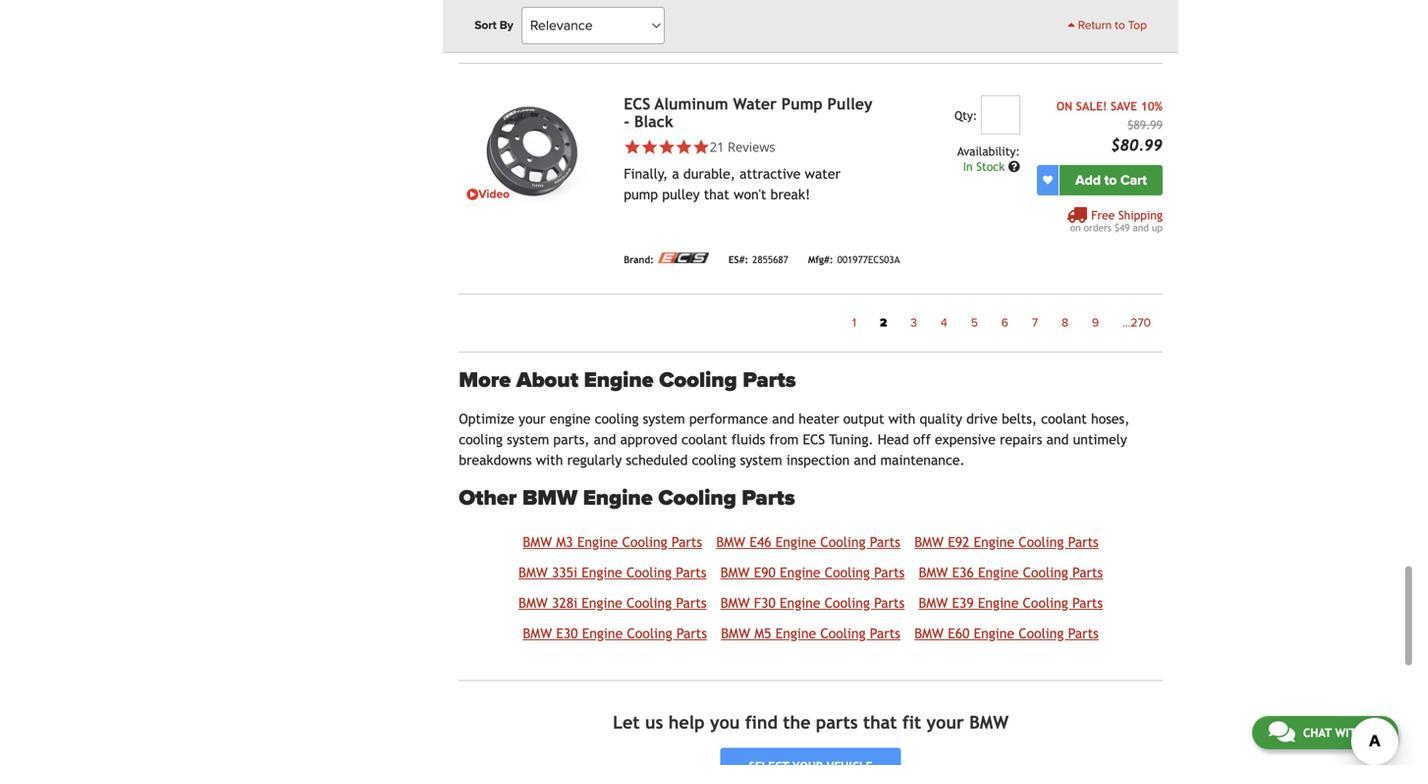 Task type: locate. For each thing, give the bounding box(es) containing it.
0 vertical spatial that
[[704, 186, 730, 202]]

0 vertical spatial brand:
[[624, 23, 654, 34]]

bmw left e46
[[716, 534, 746, 550]]

pulley
[[662, 186, 700, 202]]

cooling up bmw e90 engine cooling parts link
[[820, 534, 866, 550]]

us
[[645, 712, 663, 733]]

that left fit
[[863, 712, 897, 733]]

engine down bmw 335i engine cooling parts link
[[582, 595, 622, 611]]

engine
[[584, 367, 654, 393], [583, 485, 653, 511], [577, 534, 618, 550], [776, 534, 816, 550], [974, 534, 1015, 550], [582, 565, 622, 580], [780, 565, 821, 580], [978, 565, 1019, 580], [582, 595, 622, 611], [780, 595, 821, 611], [978, 595, 1019, 611], [582, 626, 623, 641], [776, 626, 816, 641], [974, 626, 1015, 641]]

0 horizontal spatial that
[[704, 186, 730, 202]]

brand: left assembled by ecs - corporate logo
[[624, 23, 654, 34]]

repairs
[[1000, 432, 1042, 447]]

on
[[1056, 99, 1073, 113]]

0 horizontal spatial with
[[536, 452, 563, 468]]

9 link
[[1080, 310, 1111, 336]]

bmw left 335i
[[519, 565, 548, 580]]

…270 link
[[1111, 310, 1163, 336]]

cooling up the bmw f30 engine cooling parts
[[825, 565, 870, 580]]

engine down bmw 328i engine cooling parts 'link'
[[582, 626, 623, 641]]

cooling down optimize
[[459, 432, 503, 447]]

bmw left 328i
[[519, 595, 548, 611]]

parts for bmw e46 engine cooling parts
[[870, 534, 901, 550]]

qty:
[[955, 108, 977, 122]]

engine down bmw e46 engine cooling parts
[[780, 565, 821, 580]]

cooling down 'scheduled'
[[658, 485, 736, 511]]

1 vertical spatial ecs
[[803, 432, 825, 447]]

engine for about
[[584, 367, 654, 393]]

parts left "e39"
[[874, 595, 905, 611]]

bmw for bmw e90 engine cooling parts
[[721, 565, 750, 580]]

0 horizontal spatial ecs
[[624, 95, 650, 113]]

and down tuning.
[[854, 452, 876, 468]]

parts left e36
[[874, 565, 905, 580]]

to
[[1115, 18, 1125, 32], [1104, 172, 1117, 188]]

21 reviews link down ecs aluminum water pump pulley - black
[[710, 138, 775, 155]]

engine right m3
[[577, 534, 618, 550]]

system up breakdowns
[[507, 432, 549, 447]]

engine for e90
[[780, 565, 821, 580]]

2 vertical spatial cooling
[[692, 452, 736, 468]]

0 horizontal spatial cooling
[[459, 432, 503, 447]]

cooling for bmw e90 engine cooling parts
[[825, 565, 870, 580]]

parts left "m5"
[[676, 626, 707, 641]]

parts down bmw e39 engine cooling parts link
[[1068, 626, 1099, 641]]

about
[[516, 367, 578, 393]]

1 vertical spatial your
[[927, 712, 964, 733]]

f30
[[754, 595, 776, 611]]

21 reviews link
[[624, 138, 878, 155], [710, 138, 775, 155]]

cooling for bmw e30 engine cooling parts
[[627, 626, 672, 641]]

add to wish list image
[[1043, 175, 1053, 185]]

system down 'fluids'
[[740, 452, 782, 468]]

bmw right fit
[[969, 712, 1009, 733]]

1 vertical spatial that
[[863, 712, 897, 733]]

engine down bmw e92 engine cooling parts
[[978, 565, 1019, 580]]

caret up image
[[1068, 19, 1075, 30]]

ecs inside optimize your engine cooling system performance and heater output with quality drive belts, coolant hoses, cooling system parts, and approved coolant fluids from ecs tuning. head off expensive repairs and untimely breakdowns with regularly scheduled cooling system inspection and maintenance.
[[803, 432, 825, 447]]

to inside button
[[1104, 172, 1117, 188]]

e46
[[750, 534, 771, 550]]

e90
[[754, 565, 776, 580]]

engine for f30
[[780, 595, 821, 611]]

0 horizontal spatial your
[[519, 411, 546, 427]]

cooling down 'fluids'
[[692, 452, 736, 468]]

cooling down bmw f30 engine cooling parts link
[[820, 626, 866, 641]]

up
[[1152, 222, 1163, 233]]

parts for bmw m5 engine cooling parts
[[870, 626, 901, 641]]

engine up bmw m3 engine cooling parts "link"
[[583, 485, 653, 511]]

engine for e39
[[978, 595, 1019, 611]]

cooling
[[659, 367, 737, 393], [658, 485, 736, 511], [622, 534, 668, 550], [820, 534, 866, 550], [1019, 534, 1064, 550], [626, 565, 672, 580], [825, 565, 870, 580], [1023, 565, 1068, 580], [627, 595, 672, 611], [825, 595, 870, 611], [1023, 595, 1068, 611], [627, 626, 672, 641], [820, 626, 866, 641], [1019, 626, 1064, 641]]

tuning.
[[829, 432, 874, 447]]

parts for bmw e39 engine cooling parts
[[1072, 595, 1103, 611]]

with up head
[[889, 411, 916, 427]]

engine for m3
[[577, 534, 618, 550]]

parts up performance at the bottom of page
[[743, 367, 796, 393]]

free shipping on orders $49 and up
[[1070, 208, 1163, 233]]

coolant up untimely
[[1041, 411, 1087, 427]]

cooling down bmw e90 engine cooling parts
[[825, 595, 870, 611]]

1 star image from the left
[[624, 138, 641, 155]]

and
[[1133, 222, 1149, 233], [772, 411, 795, 427], [594, 432, 616, 447], [1047, 432, 1069, 447], [854, 452, 876, 468]]

quality
[[920, 411, 962, 427]]

ecs aluminum water pump pulley - black
[[624, 95, 873, 130]]

cooling up bmw 335i engine cooling parts link
[[622, 534, 668, 550]]

other bmw engine cooling parts
[[459, 485, 795, 511]]

performance
[[689, 411, 768, 427]]

to right add
[[1104, 172, 1117, 188]]

1 horizontal spatial ecs
[[803, 432, 825, 447]]

in
[[963, 159, 973, 173]]

system up approved
[[643, 411, 685, 427]]

bmw for bmw e60 engine cooling parts
[[915, 626, 944, 641]]

engine up bmw m5 engine cooling parts
[[780, 595, 821, 611]]

in stock
[[963, 159, 1008, 173]]

cooling up approved
[[595, 411, 639, 427]]

1 horizontal spatial with
[[889, 411, 916, 427]]

parts left f30
[[676, 595, 707, 611]]

engine
[[550, 411, 591, 427]]

bmw for bmw m5 engine cooling parts
[[721, 626, 750, 641]]

approved
[[620, 432, 677, 447]]

bmw left the e30
[[523, 626, 552, 641]]

engine up bmw e90 engine cooling parts link
[[776, 534, 816, 550]]

2 star image from the left
[[641, 138, 658, 155]]

engine up bmw e36 engine cooling parts link
[[974, 534, 1015, 550]]

and inside free shipping on orders $49 and up
[[1133, 222, 1149, 233]]

bmw m3 engine cooling parts
[[523, 534, 702, 550]]

m5
[[754, 626, 771, 641]]

engine up engine
[[584, 367, 654, 393]]

your right fit
[[927, 712, 964, 733]]

1 horizontal spatial coolant
[[1041, 411, 1087, 427]]

bmw left m3
[[523, 534, 552, 550]]

2 horizontal spatial cooling
[[692, 452, 736, 468]]

cooling for bmw e60 engine cooling parts
[[1019, 626, 1064, 641]]

parts left 'e60'
[[870, 626, 901, 641]]

6
[[1002, 316, 1008, 330]]

durable,
[[683, 166, 735, 182]]

bmw for bmw 335i engine cooling parts
[[519, 565, 548, 580]]

chat with us link
[[1252, 716, 1398, 749]]

parts up e46
[[742, 485, 795, 511]]

ecs left aluminum
[[624, 95, 650, 113]]

question circle image
[[1008, 160, 1020, 172]]

cooling up bmw e36 engine cooling parts link
[[1019, 534, 1064, 550]]

bmw left e90
[[721, 565, 750, 580]]

expensive
[[935, 432, 996, 447]]

5
[[971, 316, 978, 330]]

hoses,
[[1091, 411, 1130, 427]]

optimize your engine cooling system performance and heater output with quality drive belts, coolant hoses, cooling system parts, and approved coolant fluids from ecs tuning. head off expensive repairs and untimely breakdowns with regularly scheduled cooling system inspection and maintenance.
[[459, 411, 1130, 468]]

bmw left "e39"
[[919, 595, 948, 611]]

regularly
[[567, 452, 622, 468]]

to left top
[[1115, 18, 1125, 32]]

brand: left ecs - corporate logo on the top of page
[[624, 254, 654, 265]]

bmw for bmw e39 engine cooling parts
[[919, 595, 948, 611]]

bmw left e92
[[915, 534, 944, 550]]

cooling down bmw e36 engine cooling parts link
[[1023, 595, 1068, 611]]

21 reviews link up attractive
[[624, 138, 878, 155]]

ecs
[[624, 95, 650, 113], [803, 432, 825, 447]]

2 vertical spatial with
[[1335, 726, 1364, 740]]

8
[[1062, 316, 1069, 330]]

with down parts,
[[536, 452, 563, 468]]

bmw up m3
[[522, 485, 578, 511]]

parts for bmw e30 engine cooling parts
[[676, 626, 707, 641]]

0 vertical spatial system
[[643, 411, 685, 427]]

that
[[704, 186, 730, 202], [863, 712, 897, 733]]

$89.99
[[1128, 118, 1163, 131]]

cooling up bmw e30 engine cooling parts
[[627, 595, 672, 611]]

engine for 335i
[[582, 565, 622, 580]]

es#:
[[729, 254, 749, 265]]

2 horizontal spatial system
[[740, 452, 782, 468]]

parts,
[[553, 432, 590, 447]]

engine for 328i
[[582, 595, 622, 611]]

engine down bmw e39 engine cooling parts link
[[974, 626, 1015, 641]]

engine up bmw e60 engine cooling parts link on the right bottom
[[978, 595, 1019, 611]]

1 vertical spatial brand:
[[624, 254, 654, 265]]

that inside finally, a durable, attractive water pump pulley that won't break!
[[704, 186, 730, 202]]

2855687
[[752, 254, 788, 265]]

coolant down performance at the bottom of page
[[682, 432, 727, 447]]

brand:
[[624, 23, 654, 34], [624, 254, 654, 265]]

bmw for bmw e92 engine cooling parts
[[915, 534, 944, 550]]

ecs - corporate logo image
[[658, 252, 709, 263]]

bmw e36 engine cooling parts link
[[919, 565, 1103, 580]]

4
[[941, 316, 947, 330]]

parts left e46
[[672, 534, 702, 550]]

cooling down bmw e39 engine cooling parts link
[[1019, 626, 1064, 641]]

1 horizontal spatial your
[[927, 712, 964, 733]]

bmw left f30
[[721, 595, 750, 611]]

help
[[669, 712, 705, 733]]

your inside optimize your engine cooling system performance and heater output with quality drive belts, coolant hoses, cooling system parts, and approved coolant fluids from ecs tuning. head off expensive repairs and untimely breakdowns with regularly scheduled cooling system inspection and maintenance.
[[519, 411, 546, 427]]

cooling up bmw 328i engine cooling parts 'link'
[[626, 565, 672, 580]]

black
[[634, 112, 673, 130]]

that down the durable, at the top of the page
[[704, 186, 730, 202]]

star image
[[624, 138, 641, 155], [641, 138, 658, 155], [658, 138, 675, 155], [675, 138, 693, 155]]

cooling for bmw e46 engine cooling parts
[[820, 534, 866, 550]]

comments image
[[1269, 720, 1295, 743]]

parts for more about engine cooling parts
[[743, 367, 796, 393]]

1 horizontal spatial system
[[643, 411, 685, 427]]

9
[[1092, 316, 1099, 330]]

1 vertical spatial with
[[536, 452, 563, 468]]

1 vertical spatial to
[[1104, 172, 1117, 188]]

with left us on the bottom right of the page
[[1335, 726, 1364, 740]]

won't
[[734, 186, 766, 202]]

0 vertical spatial your
[[519, 411, 546, 427]]

parts left e90
[[676, 565, 707, 580]]

return to top
[[1075, 18, 1147, 32]]

0 vertical spatial to
[[1115, 18, 1125, 32]]

finally, a durable, attractive water pump pulley that won't break!
[[624, 166, 841, 202]]

-
[[624, 112, 630, 130]]

bmw left 'e60'
[[915, 626, 944, 641]]

1
[[852, 316, 856, 330]]

0 vertical spatial ecs
[[624, 95, 650, 113]]

2 link
[[868, 310, 899, 336]]

$49
[[1115, 222, 1130, 233]]

engine for e92
[[974, 534, 1015, 550]]

bmw for bmw 328i engine cooling parts
[[519, 595, 548, 611]]

cart
[[1121, 172, 1147, 188]]

cooling for bmw 328i engine cooling parts
[[627, 595, 672, 611]]

335i
[[552, 565, 577, 580]]

engine for e30
[[582, 626, 623, 641]]

save
[[1111, 99, 1137, 113]]

your
[[519, 411, 546, 427], [927, 712, 964, 733]]

1 horizontal spatial that
[[863, 712, 897, 733]]

bmw left e36
[[919, 565, 948, 580]]

3 star image from the left
[[658, 138, 675, 155]]

your left engine
[[519, 411, 546, 427]]

1 horizontal spatial cooling
[[595, 411, 639, 427]]

cooling for bmw e92 engine cooling parts
[[1019, 534, 1064, 550]]

engine for m5
[[776, 626, 816, 641]]

2
[[880, 316, 887, 330]]

cooling down "bmw 328i engine cooling parts"
[[627, 626, 672, 641]]

engine right "m5"
[[776, 626, 816, 641]]

parts for bmw e60 engine cooling parts
[[1068, 626, 1099, 641]]

1 vertical spatial cooling
[[459, 432, 503, 447]]

parts left e92
[[870, 534, 901, 550]]

None number field
[[981, 95, 1020, 134]]

parts for bmw e36 engine cooling parts
[[1072, 565, 1103, 580]]

0 horizontal spatial coolant
[[682, 432, 727, 447]]

21
[[710, 138, 724, 155]]

1 vertical spatial system
[[507, 432, 549, 447]]

parts for bmw f30 engine cooling parts
[[874, 595, 905, 611]]

parts up bmw e39 engine cooling parts
[[1072, 565, 1103, 580]]

ecs up the inspection
[[803, 432, 825, 447]]

parts up bmw e36 engine cooling parts link
[[1068, 534, 1099, 550]]

engine down bmw m3 engine cooling parts
[[582, 565, 622, 580]]

cooling up performance at the bottom of page
[[659, 367, 737, 393]]

bmw e92 engine cooling parts
[[915, 534, 1099, 550]]

parts down bmw e36 engine cooling parts link
[[1072, 595, 1103, 611]]

bmw left "m5"
[[721, 626, 750, 641]]

cooling up bmw e39 engine cooling parts link
[[1023, 565, 1068, 580]]

cooling for bmw e36 engine cooling parts
[[1023, 565, 1068, 580]]

and left up
[[1133, 222, 1149, 233]]

head
[[878, 432, 909, 447]]

shipping
[[1118, 208, 1163, 222]]

bmw 328i engine cooling parts link
[[519, 595, 707, 611]]

parts for other bmw engine cooling parts
[[742, 485, 795, 511]]



Task type: describe. For each thing, give the bounding box(es) containing it.
more about engine cooling parts
[[459, 367, 796, 393]]

let
[[613, 712, 640, 733]]

maintenance.
[[880, 452, 965, 468]]

4 star image from the left
[[675, 138, 693, 155]]

cooling for bmw m3 engine cooling parts
[[622, 534, 668, 550]]

other
[[459, 485, 517, 511]]

bmw e60 engine cooling parts link
[[915, 626, 1099, 641]]

4 link
[[929, 310, 959, 336]]

0 vertical spatial coolant
[[1041, 411, 1087, 427]]

fit
[[902, 712, 921, 733]]

2 21 reviews link from the left
[[710, 138, 775, 155]]

optimize
[[459, 411, 514, 427]]

finally,
[[624, 166, 668, 182]]

parts for bmw 328i engine cooling parts
[[676, 595, 707, 611]]

drive
[[967, 411, 998, 427]]

3 link
[[899, 310, 929, 336]]

cooling for bmw e39 engine cooling parts
[[1023, 595, 1068, 611]]

3
[[911, 316, 917, 330]]

cooling for bmw m5 engine cooling parts
[[820, 626, 866, 641]]

add
[[1075, 172, 1101, 188]]

availability:
[[957, 144, 1020, 158]]

cooling for bmw 335i engine cooling parts
[[626, 565, 672, 580]]

bmw m5 engine cooling parts
[[721, 626, 901, 641]]

attractive
[[740, 166, 801, 182]]

cooling for other bmw engine cooling parts
[[658, 485, 736, 511]]

cooling for bmw f30 engine cooling parts
[[825, 595, 870, 611]]

bmw e30 engine cooling parts link
[[523, 626, 707, 641]]

bmw e90 engine cooling parts
[[721, 565, 905, 580]]

e30
[[556, 626, 578, 641]]

sale!
[[1076, 99, 1107, 113]]

ecs inside ecs aluminum water pump pulley - black
[[624, 95, 650, 113]]

parts
[[816, 712, 858, 733]]

bmw for bmw e46 engine cooling parts
[[716, 534, 746, 550]]

let us help you find the parts that fit your     bmw
[[613, 712, 1009, 733]]

bmw f30 engine cooling parts link
[[721, 595, 905, 611]]

return
[[1078, 18, 1112, 32]]

2 horizontal spatial with
[[1335, 726, 1364, 740]]

bmw m3 engine cooling parts link
[[523, 534, 702, 550]]

that for won't
[[704, 186, 730, 202]]

es#: 2855687
[[729, 254, 788, 265]]

aluminum
[[655, 95, 728, 113]]

5 link
[[959, 310, 990, 336]]

the
[[783, 712, 811, 733]]

bmw e92 engine cooling parts link
[[915, 534, 1099, 550]]

return to top link
[[1068, 17, 1147, 34]]

fluids
[[732, 432, 765, 447]]

0 horizontal spatial system
[[507, 432, 549, 447]]

stock
[[976, 159, 1005, 173]]

bmw 328i engine cooling parts
[[519, 595, 707, 611]]

that for fit
[[863, 712, 897, 733]]

assembled by ecs - corporate logo image
[[658, 8, 756, 32]]

328i
[[552, 595, 578, 611]]

2 vertical spatial system
[[740, 452, 782, 468]]

and right repairs
[[1047, 432, 1069, 447]]

and up from
[[772, 411, 795, 427]]

engine for bmw
[[583, 485, 653, 511]]

add to cart button
[[1060, 165, 1163, 195]]

bmw for bmw m3 engine cooling parts
[[523, 534, 552, 550]]

bmw e30 engine cooling parts
[[523, 626, 707, 641]]

output
[[843, 411, 884, 427]]

on sale!                         save 10% $89.99 $80.99
[[1056, 99, 1163, 154]]

star image
[[693, 138, 710, 155]]

001977ecs03a
[[837, 254, 900, 265]]

more
[[459, 367, 511, 393]]

1 brand: from the top
[[624, 23, 654, 34]]

bmw for bmw e30 engine cooling parts
[[523, 626, 552, 641]]

and up regularly
[[594, 432, 616, 447]]

bmw for bmw f30 engine cooling parts
[[721, 595, 750, 611]]

a
[[672, 166, 679, 182]]

top
[[1128, 18, 1147, 32]]

reviews
[[728, 138, 775, 155]]

water
[[805, 166, 841, 182]]

engine for e60
[[974, 626, 1015, 641]]

ecs aluminum water pump pulley - black link
[[624, 95, 873, 130]]

es#2855687 - 001977ecs03a - ecs aluminum water pump pulley - black - finally, a durable, attractive water pump pulley that won't break! - ecs - bmw image
[[459, 95, 608, 207]]

bmw e46 engine cooling parts link
[[716, 534, 901, 550]]

1 vertical spatial coolant
[[682, 432, 727, 447]]

bmw for bmw e36 engine cooling parts
[[919, 565, 948, 580]]

engine for e36
[[978, 565, 1019, 580]]

to for cart
[[1104, 172, 1117, 188]]

belts,
[[1002, 411, 1037, 427]]

0 vertical spatial cooling
[[595, 411, 639, 427]]

7
[[1032, 316, 1038, 330]]

bmw e36 engine cooling parts
[[919, 565, 1103, 580]]

engine for e46
[[776, 534, 816, 550]]

free
[[1091, 208, 1115, 222]]

break!
[[771, 186, 810, 202]]

from
[[769, 432, 799, 447]]

add to cart
[[1075, 172, 1147, 188]]

bmw 335i engine cooling parts link
[[519, 565, 707, 580]]

10%
[[1141, 99, 1163, 113]]

parts for bmw e92 engine cooling parts
[[1068, 534, 1099, 550]]

paginated product list navigation navigation
[[459, 310, 1163, 336]]

bmw e46 engine cooling parts
[[716, 534, 901, 550]]

off
[[913, 432, 931, 447]]

us
[[1368, 726, 1382, 740]]

7 link
[[1020, 310, 1050, 336]]

bmw e39 engine cooling parts link
[[919, 595, 1103, 611]]

parts for bmw e90 engine cooling parts
[[874, 565, 905, 580]]

2 brand: from the top
[[624, 254, 654, 265]]

bmw e39 engine cooling parts
[[919, 595, 1103, 611]]

chat
[[1303, 726, 1332, 740]]

mfg#: 001977ecs03a
[[808, 254, 900, 265]]

parts for bmw m3 engine cooling parts
[[672, 534, 702, 550]]

to for top
[[1115, 18, 1125, 32]]

bmw e90 engine cooling parts link
[[721, 565, 905, 580]]

sort by
[[475, 18, 513, 32]]

1 link
[[841, 310, 868, 336]]

on
[[1070, 222, 1081, 233]]

mfg#:
[[808, 254, 833, 265]]

parts for bmw 335i engine cooling parts
[[676, 565, 707, 580]]

cooling for more about engine cooling parts
[[659, 367, 737, 393]]

pump
[[624, 186, 658, 202]]

m3
[[556, 534, 573, 550]]

1 21 reviews link from the left
[[624, 138, 878, 155]]

0 vertical spatial with
[[889, 411, 916, 427]]



Task type: vqa. For each thing, say whether or not it's contained in the screenshot.
top ECS Tuning image
no



